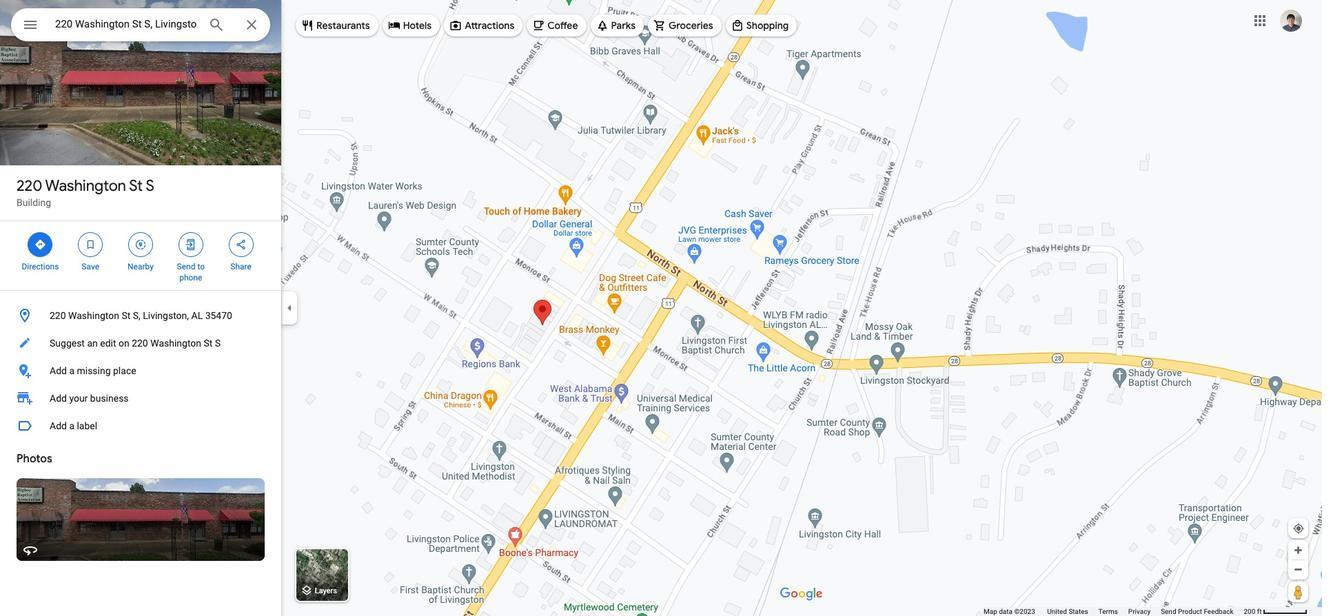 Task type: vqa. For each thing, say whether or not it's contained in the screenshot.
Google Account: Greg Robinson  
(robinsongreg175@gmail.com) image
no



Task type: locate. For each thing, give the bounding box(es) containing it.
 button
[[11, 8, 50, 44]]

united
[[1048, 608, 1067, 616]]

220
[[17, 177, 42, 196], [50, 310, 66, 321], [132, 338, 148, 349]]

send inside button
[[1161, 608, 1177, 616]]

al
[[191, 310, 203, 321]]

0 horizontal spatial s
[[146, 177, 154, 196]]

220 up "suggest"
[[50, 310, 66, 321]]

add inside the add a missing place button
[[50, 366, 67, 377]]

add a label button
[[0, 412, 281, 440]]

1 vertical spatial add
[[50, 393, 67, 404]]

3 add from the top
[[50, 421, 67, 432]]

220 right on
[[132, 338, 148, 349]]

add a label
[[50, 421, 97, 432]]

add for add a label
[[50, 421, 67, 432]]

terms
[[1099, 608, 1118, 616]]

2 vertical spatial st
[[204, 338, 213, 349]]

send inside send to phone
[[177, 262, 195, 272]]

0 vertical spatial s
[[146, 177, 154, 196]]

add left label
[[50, 421, 67, 432]]

coffee button
[[527, 9, 587, 42]]

1 vertical spatial send
[[1161, 608, 1177, 616]]

st inside 220 washington st s, livingston, al 35470 button
[[122, 310, 131, 321]]

label
[[77, 421, 97, 432]]

s down 35470
[[215, 338, 221, 349]]

st for s,
[[122, 310, 131, 321]]

2 add from the top
[[50, 393, 67, 404]]

photos
[[17, 452, 52, 466]]

1 horizontal spatial 220
[[50, 310, 66, 321]]

send for send to phone
[[177, 262, 195, 272]]


[[134, 237, 147, 252]]

a
[[69, 366, 74, 377], [69, 421, 74, 432]]

shopping button
[[726, 9, 797, 42]]

st down 35470
[[204, 338, 213, 349]]

1 vertical spatial 220
[[50, 310, 66, 321]]

s up 
[[146, 177, 154, 196]]

layers
[[315, 587, 337, 596]]

shopping
[[747, 19, 789, 32]]

0 horizontal spatial send
[[177, 262, 195, 272]]

0 vertical spatial a
[[69, 366, 74, 377]]

send
[[177, 262, 195, 272], [1161, 608, 1177, 616]]

footer containing map data ©2023
[[984, 608, 1244, 617]]

st up 
[[129, 177, 143, 196]]

0 vertical spatial washington
[[45, 177, 126, 196]]

0 horizontal spatial 220
[[17, 177, 42, 196]]

220 inside suggest an edit on 220 washington st s button
[[132, 338, 148, 349]]

a for missing
[[69, 366, 74, 377]]

a inside button
[[69, 421, 74, 432]]

a for label
[[69, 421, 74, 432]]

2 a from the top
[[69, 421, 74, 432]]

attractions
[[465, 19, 515, 32]]

coffee
[[548, 19, 578, 32]]

200
[[1244, 608, 1256, 616]]

0 vertical spatial 220
[[17, 177, 42, 196]]

washington down livingston,
[[150, 338, 201, 349]]

product
[[1179, 608, 1203, 616]]

on
[[119, 338, 129, 349]]

a left missing
[[69, 366, 74, 377]]

save
[[82, 262, 99, 272]]

map
[[984, 608, 998, 616]]

parks
[[611, 19, 636, 32]]

1 vertical spatial a
[[69, 421, 74, 432]]

220 up building
[[17, 177, 42, 196]]

united states button
[[1048, 608, 1089, 617]]


[[84, 237, 97, 252]]

send product feedback
[[1161, 608, 1234, 616]]

nearby
[[128, 262, 154, 272]]

zoom in image
[[1294, 545, 1304, 556]]

hotels button
[[383, 9, 440, 42]]

1 horizontal spatial send
[[1161, 608, 1177, 616]]

st inside '220 washington st s building'
[[129, 177, 143, 196]]

None field
[[55, 16, 197, 32]]


[[185, 237, 197, 252]]

200 ft
[[1244, 608, 1262, 616]]

1 a from the top
[[69, 366, 74, 377]]

1 vertical spatial s
[[215, 338, 221, 349]]

add inside the add your business link
[[50, 393, 67, 404]]

s
[[146, 177, 154, 196], [215, 338, 221, 349]]

220 washington st s, livingston, al 35470 button
[[0, 302, 281, 330]]

send up phone
[[177, 262, 195, 272]]

1 vertical spatial washington
[[68, 310, 119, 321]]

st
[[129, 177, 143, 196], [122, 310, 131, 321], [204, 338, 213, 349]]

1 vertical spatial st
[[122, 310, 131, 321]]

restaurants
[[317, 19, 370, 32]]

st left s,
[[122, 310, 131, 321]]

washington for s,
[[68, 310, 119, 321]]

washington
[[45, 177, 126, 196], [68, 310, 119, 321], [150, 338, 201, 349]]

 search field
[[11, 8, 270, 44]]

0 vertical spatial st
[[129, 177, 143, 196]]

business
[[90, 393, 129, 404]]

show your location image
[[1293, 523, 1305, 535]]

add your business link
[[0, 385, 281, 412]]

add
[[50, 366, 67, 377], [50, 393, 67, 404], [50, 421, 67, 432]]

2 vertical spatial add
[[50, 421, 67, 432]]

add your business
[[50, 393, 129, 404]]

a inside button
[[69, 366, 74, 377]]

2 vertical spatial 220
[[132, 338, 148, 349]]

zoom out image
[[1294, 565, 1304, 575]]

1 add from the top
[[50, 366, 67, 377]]

st inside suggest an edit on 220 washington st s button
[[204, 338, 213, 349]]

220 inside 220 washington st s, livingston, al 35470 button
[[50, 310, 66, 321]]

footer
[[984, 608, 1244, 617]]

send left product
[[1161, 608, 1177, 616]]

1 horizontal spatial s
[[215, 338, 221, 349]]

0 vertical spatial add
[[50, 366, 67, 377]]

add inside add a label button
[[50, 421, 67, 432]]

collapse side panel image
[[282, 301, 297, 316]]

washington up an
[[68, 310, 119, 321]]

send to phone
[[177, 262, 205, 283]]

2 horizontal spatial 220
[[132, 338, 148, 349]]

a left label
[[69, 421, 74, 432]]

washington up building
[[45, 177, 126, 196]]

washington inside '220 washington st s building'
[[45, 177, 126, 196]]

2 vertical spatial washington
[[150, 338, 201, 349]]

add down "suggest"
[[50, 366, 67, 377]]

groceries
[[669, 19, 714, 32]]


[[22, 15, 39, 34]]

privacy button
[[1129, 608, 1151, 617]]

220 inside '220 washington st s building'
[[17, 177, 42, 196]]

place
[[113, 366, 136, 377]]

0 vertical spatial send
[[177, 262, 195, 272]]

attractions button
[[444, 9, 523, 42]]

add left your at the bottom of page
[[50, 393, 67, 404]]

google account: nolan park  
(nolan.park@adept.ai) image
[[1281, 9, 1303, 31]]



Task type: describe. For each thing, give the bounding box(es) containing it.
privacy
[[1129, 608, 1151, 616]]


[[34, 237, 46, 252]]

google maps element
[[0, 0, 1323, 617]]

building
[[17, 197, 51, 208]]

add a missing place
[[50, 366, 136, 377]]

to
[[197, 262, 205, 272]]

show street view coverage image
[[1289, 582, 1309, 603]]

ft
[[1258, 608, 1262, 616]]

35470
[[205, 310, 232, 321]]

©2023
[[1015, 608, 1036, 616]]

add for add a missing place
[[50, 366, 67, 377]]

directions
[[22, 262, 59, 272]]

suggest an edit on 220 washington st s
[[50, 338, 221, 349]]

states
[[1069, 608, 1089, 616]]

phone
[[179, 273, 202, 283]]

220 for s,
[[50, 310, 66, 321]]

s inside '220 washington st s building'
[[146, 177, 154, 196]]

actions for 220 washington st s region
[[0, 221, 281, 290]]

220 washington st s building
[[17, 177, 154, 208]]

add a missing place button
[[0, 357, 281, 385]]

add for add your business
[[50, 393, 67, 404]]

200 ft button
[[1244, 608, 1308, 616]]

send for send product feedback
[[1161, 608, 1177, 616]]

parks button
[[591, 9, 644, 42]]

washington for s
[[45, 177, 126, 196]]

s,
[[133, 310, 141, 321]]


[[235, 237, 247, 252]]

none field inside the 220 washington st s, livingston, al 35470 field
[[55, 16, 197, 32]]

data
[[999, 608, 1013, 616]]

220 washington st s main content
[[0, 0, 281, 617]]

groceries button
[[648, 9, 722, 42]]

220 Washington St S, Livingston, AL 35470 field
[[11, 8, 270, 41]]

s inside button
[[215, 338, 221, 349]]

united states
[[1048, 608, 1089, 616]]

220 for s
[[17, 177, 42, 196]]

restaurants button
[[296, 9, 378, 42]]

220 washington st s, livingston, al 35470
[[50, 310, 232, 321]]

livingston,
[[143, 310, 189, 321]]

your
[[69, 393, 88, 404]]

edit
[[100, 338, 116, 349]]

st for s
[[129, 177, 143, 196]]

suggest
[[50, 338, 85, 349]]

missing
[[77, 366, 111, 377]]

send product feedback button
[[1161, 608, 1234, 617]]

footer inside google maps element
[[984, 608, 1244, 617]]

map data ©2023
[[984, 608, 1037, 616]]

hotels
[[403, 19, 432, 32]]

an
[[87, 338, 98, 349]]

suggest an edit on 220 washington st s button
[[0, 330, 281, 357]]

share
[[231, 262, 252, 272]]

feedback
[[1204, 608, 1234, 616]]

terms button
[[1099, 608, 1118, 617]]



